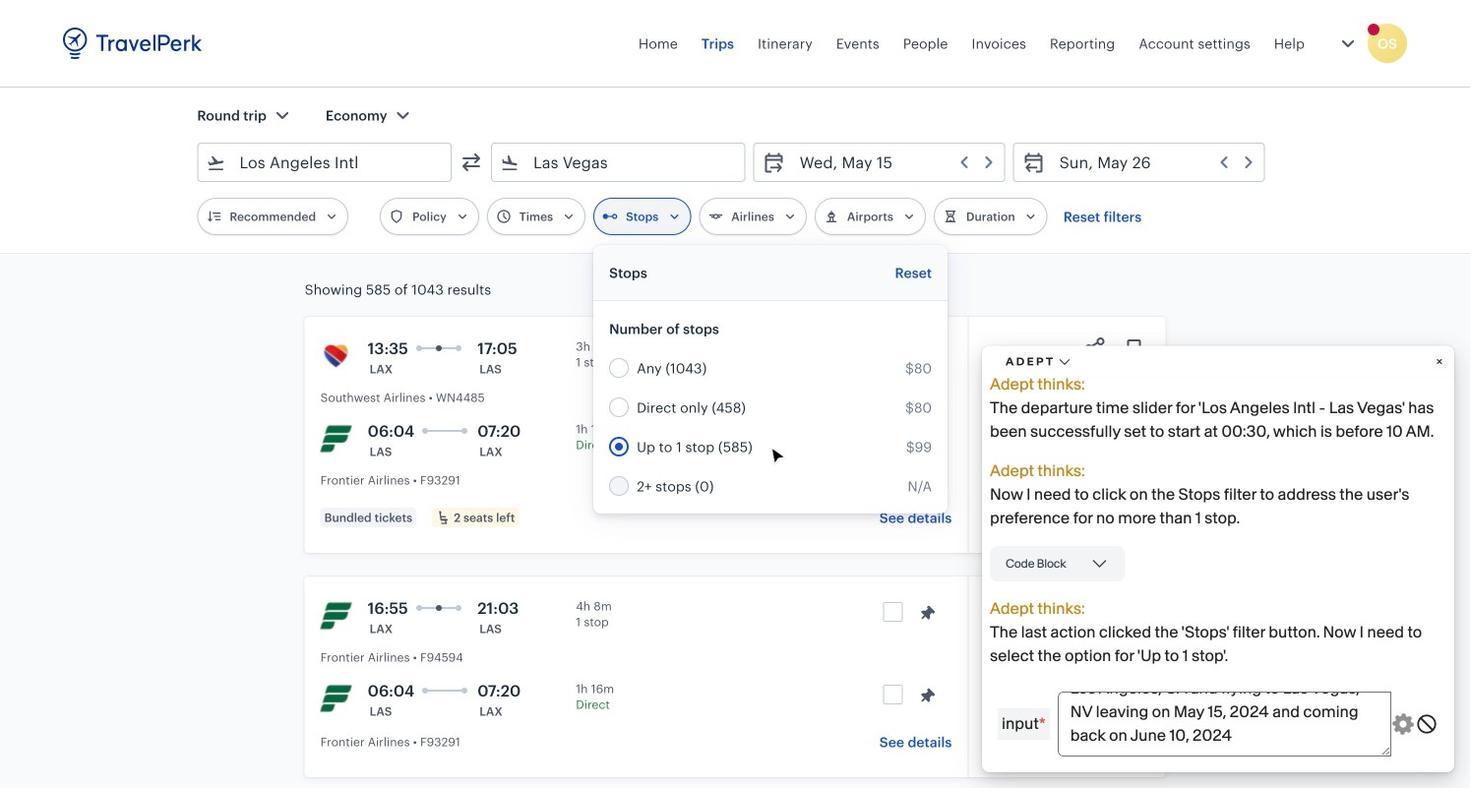 Task type: describe. For each thing, give the bounding box(es) containing it.
frontier airlines image for frontier airlines icon
[[320, 683, 352, 714]]

frontier airlines image
[[320, 600, 352, 632]]

From search field
[[226, 147, 425, 178]]

To search field
[[520, 147, 719, 178]]



Task type: locate. For each thing, give the bounding box(es) containing it.
1 frontier airlines image from the top
[[320, 423, 352, 455]]

southwest airlines image
[[320, 340, 352, 372]]

1 vertical spatial frontier airlines image
[[320, 683, 352, 714]]

Depart field
[[786, 147, 997, 178]]

frontier airlines image down southwest airlines icon
[[320, 423, 352, 455]]

frontier airlines image down frontier airlines icon
[[320, 683, 352, 714]]

0 vertical spatial frontier airlines image
[[320, 423, 352, 455]]

Return field
[[1046, 147, 1256, 178]]

frontier airlines image for southwest airlines icon
[[320, 423, 352, 455]]

frontier airlines image
[[320, 423, 352, 455], [320, 683, 352, 714]]

2 frontier airlines image from the top
[[320, 683, 352, 714]]



Task type: vqa. For each thing, say whether or not it's contained in the screenshot.
Add first traveler search field
no



